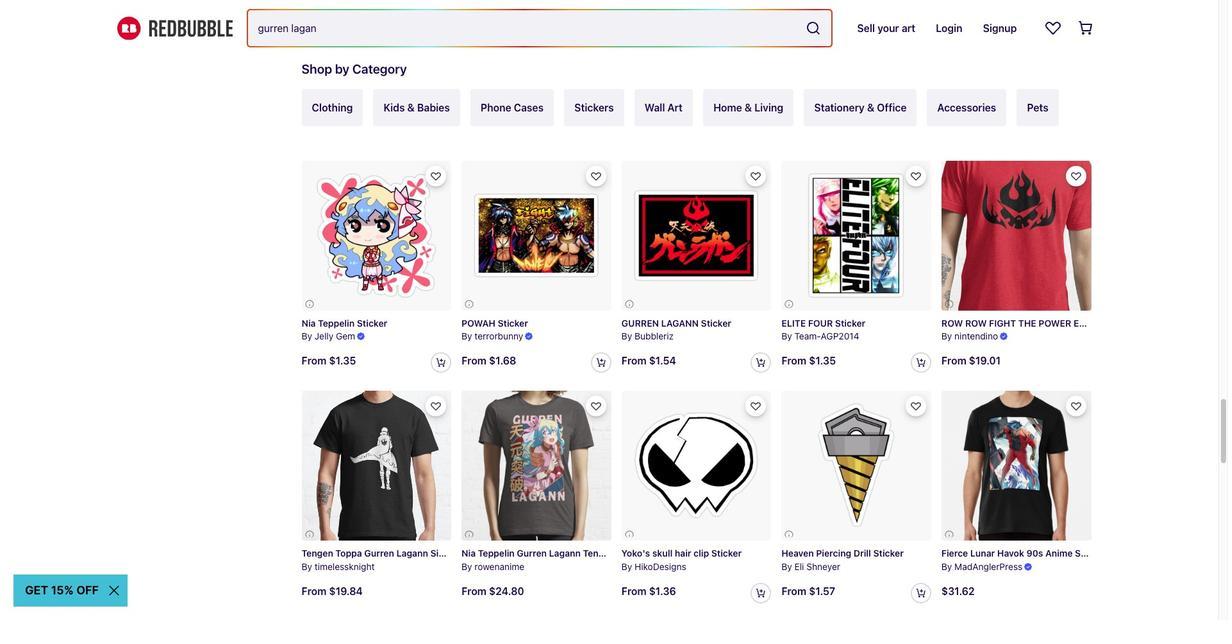 Task type: describe. For each thing, give the bounding box(es) containing it.
by terrorbunny
[[462, 331, 524, 342]]

by down nia
[[302, 331, 312, 342]]

from $1.36
[[622, 586, 677, 598]]

$31.62
[[942, 586, 975, 598]]

gurren
[[622, 318, 659, 329]]

yoko's skull hair clip  sticker image
[[622, 392, 772, 541]]

kids
[[384, 102, 405, 114]]

$19.84
[[329, 586, 363, 598]]

nia teppelin gurren lagann tengen toppa cool anime manga design  | gift t-shirt | anime t-shirt essential t-shirt image
[[462, 392, 612, 541]]

lunar
[[971, 548, 996, 559]]

by jelly gem
[[302, 331, 356, 342]]

wall art
[[645, 102, 683, 114]]

wall
[[645, 102, 665, 114]]

drill
[[854, 548, 872, 559]]

from $24.80
[[462, 586, 525, 598]]

90s
[[1027, 548, 1044, 559]]

toppa
[[336, 548, 362, 559]]

kids & babies link
[[374, 89, 460, 126]]

sci
[[1076, 548, 1089, 559]]

Search term search field
[[248, 10, 801, 46]]

skull
[[653, 548, 673, 559]]

redbubble logo image
[[117, 16, 233, 40]]

83 results element
[[97, 0, 1226, 617]]

phone
[[481, 102, 512, 114]]

premium
[[1155, 548, 1194, 559]]

lagann
[[397, 548, 428, 559]]

shop
[[302, 62, 332, 76]]

four
[[809, 318, 833, 329]]

by left nintendino
[[942, 331, 953, 342]]

office
[[878, 102, 907, 114]]

$1.35 for nia teppelin sticker
[[329, 356, 356, 367]]

mecha
[[1101, 548, 1130, 559]]

nia
[[302, 318, 316, 329]]

clothing link
[[302, 89, 363, 126]]

nia teppelin sticker image
[[302, 161, 452, 311]]

by inside gurren lagann sticker by bubbleriz
[[622, 331, 633, 342]]

havok
[[998, 548, 1025, 559]]

tengen
[[302, 548, 333, 559]]

from left $2.24 at the left top
[[302, 3, 327, 15]]

from left $22.32
[[462, 3, 487, 15]]

essential
[[1074, 318, 1113, 329]]

by inside heaven piercing drill sticker by eli shneyer
[[782, 562, 793, 573]]

shirt for row row fight the power essential t-shirt
[[1125, 318, 1146, 329]]

lagann
[[662, 318, 699, 329]]

from $2.24
[[302, 3, 358, 15]]

sticker up terrorbunny
[[498, 318, 529, 329]]

sticker inside elite four sticker by team-agp2014
[[836, 318, 866, 329]]

gem
[[336, 331, 356, 342]]

2 horizontal spatial shirt
[[1205, 548, 1226, 559]]

timelessknight
[[315, 562, 375, 573]]

by nintendino
[[942, 331, 999, 342]]

from left $2.43
[[622, 3, 647, 15]]

& for home
[[745, 102, 752, 114]]

from $19.84
[[302, 586, 363, 598]]

t- for classic
[[493, 548, 503, 559]]

fierce
[[942, 548, 969, 559]]

phone cases
[[481, 102, 544, 114]]

bubbleriz
[[635, 331, 674, 342]]

nintendino
[[955, 331, 999, 342]]

2 horizontal spatial t-
[[1196, 548, 1205, 559]]

fierce lunar havok 90s anime sci fi mecha print  premium t-shirt image
[[942, 392, 1092, 541]]

powah sticker
[[462, 318, 529, 329]]

from $2.43
[[622, 3, 678, 15]]

the
[[1019, 318, 1037, 329]]

stickers
[[575, 102, 614, 114]]

from left $19.84
[[302, 586, 327, 598]]

$1.57
[[810, 586, 836, 598]]

$1.36
[[649, 586, 677, 598]]

powah sticker image
[[462, 161, 612, 311]]

power
[[1039, 318, 1072, 329]]

2 row from the left
[[966, 318, 988, 329]]

teppelin
[[318, 318, 355, 329]]

from left the $1.68
[[462, 356, 487, 367]]

gurren lagann sticker by bubbleriz
[[622, 318, 732, 342]]

by inside 'yoko's skull hair clip  sticker by hikodesigns'
[[622, 562, 633, 573]]

madanglerpress
[[955, 562, 1023, 573]]

wall art link
[[635, 89, 693, 126]]

from $1.68
[[462, 356, 517, 367]]

heaven
[[782, 548, 814, 559]]

stationery & office link
[[805, 89, 918, 126]]

shneyer
[[807, 562, 841, 573]]

pets link
[[1017, 89, 1060, 126]]

$22.32
[[489, 3, 524, 15]]

by inside tengen toppa gurren lagann simon classic t-shirt by timelessknight
[[302, 562, 312, 573]]

gurren
[[365, 548, 394, 559]]

by madanglerpress
[[942, 562, 1023, 573]]

piercing
[[817, 548, 852, 559]]

team-
[[795, 331, 821, 342]]

rowenanime
[[475, 562, 525, 573]]



Task type: vqa. For each thing, say whether or not it's contained in the screenshot.


Task type: locate. For each thing, give the bounding box(es) containing it.
from $1.35 for nia teppelin sticker
[[302, 356, 356, 367]]

from $22.32
[[462, 3, 524, 15]]

kids & babies
[[384, 102, 450, 114]]

sticker right lagann
[[701, 318, 732, 329]]

yoko's skull hair clip  sticker by hikodesigns
[[622, 548, 742, 573]]

1 from $1.35 from the left
[[782, 355, 837, 367]]

shirt right essential
[[1125, 318, 1146, 329]]

from down the by rowenanime
[[462, 586, 487, 598]]

row
[[942, 318, 964, 329], [966, 318, 988, 329]]

elite four sticker image
[[782, 161, 932, 311]]

t- up rowenanime
[[493, 548, 503, 559]]

stationery & office
[[815, 102, 907, 114]]

stickers link
[[565, 89, 624, 126]]

$1.54
[[649, 355, 677, 367]]

by down tengen
[[302, 562, 312, 573]]

elite
[[782, 318, 806, 329]]

2 from $1.35 from the left
[[302, 356, 356, 367]]

shirt
[[1125, 318, 1146, 329], [503, 548, 524, 559], [1205, 548, 1226, 559]]

1 horizontal spatial shirt
[[1125, 318, 1146, 329]]

by down yoko's
[[622, 562, 633, 573]]

heaven piercing drill sticker by eli shneyer
[[782, 548, 904, 573]]

home
[[714, 102, 743, 114]]

shop by category
[[302, 62, 407, 76]]

yoko's
[[622, 548, 651, 559]]

1 horizontal spatial t-
[[1116, 318, 1125, 329]]

& right home
[[745, 102, 752, 114]]

from $1.35 for elite four sticker
[[782, 355, 837, 367]]

2 horizontal spatial &
[[868, 102, 875, 114]]

0 horizontal spatial $1.35
[[329, 356, 356, 367]]

hikodesigns
[[635, 562, 687, 573]]

babies
[[417, 102, 450, 114]]

by down powah
[[462, 331, 472, 342]]

row row fight the power essential t-shirt
[[942, 318, 1146, 329]]

by rowenanime
[[462, 562, 525, 573]]

by down gurren
[[622, 331, 633, 342]]

heaven piercing drill sticker image
[[782, 392, 932, 541]]

powah
[[462, 318, 496, 329]]

0 horizontal spatial from $1.35
[[302, 356, 356, 367]]

1 horizontal spatial row
[[966, 318, 988, 329]]

category
[[353, 62, 407, 76]]

1 horizontal spatial $1.35
[[810, 355, 837, 367]]

by down classic at left bottom
[[462, 562, 472, 573]]

tengen toppa gurren lagann simon classic t-shirt by timelessknight
[[302, 548, 524, 573]]

2 $1.35 from the left
[[329, 356, 356, 367]]

fi
[[1091, 548, 1099, 559]]

None field
[[248, 10, 832, 46]]

from left $2.35
[[782, 3, 807, 15]]

&
[[408, 102, 415, 114], [745, 102, 752, 114], [868, 102, 875, 114]]

from $1.35 down team- on the right bottom of page
[[782, 355, 837, 367]]

2 & from the left
[[745, 102, 752, 114]]

from
[[462, 3, 487, 15], [782, 3, 807, 15], [302, 3, 327, 15], [622, 3, 647, 15], [782, 355, 807, 367], [622, 355, 647, 367], [302, 356, 327, 367], [462, 356, 487, 367], [942, 356, 967, 367], [302, 586, 327, 598], [462, 586, 487, 598], [782, 586, 807, 598], [622, 586, 647, 598]]

clothing
[[312, 102, 353, 114]]

nia teppelin sticker
[[302, 318, 388, 329]]

from down by nintendino
[[942, 356, 967, 367]]

sticker up agp2014
[[836, 318, 866, 329]]

$2.43
[[649, 3, 678, 15]]

& right kids
[[408, 102, 415, 114]]

$2.24
[[329, 3, 358, 15]]

home & living link
[[704, 89, 794, 126]]

from $1.35 down by jelly gem
[[302, 356, 356, 367]]

3 & from the left
[[868, 102, 875, 114]]

& for kids
[[408, 102, 415, 114]]

terrorbunny
[[475, 331, 524, 342]]

print
[[1132, 548, 1153, 559]]

stationery
[[815, 102, 865, 114]]

$1.68
[[489, 356, 517, 367]]

t- inside tengen toppa gurren lagann simon classic t-shirt by timelessknight
[[493, 548, 503, 559]]

& for stationery
[[868, 102, 875, 114]]

accessories
[[938, 102, 997, 114]]

0 horizontal spatial &
[[408, 102, 415, 114]]

by left eli at the bottom of page
[[782, 562, 793, 573]]

& left office
[[868, 102, 875, 114]]

from left "$1.54"
[[622, 355, 647, 367]]

fight
[[990, 318, 1017, 329]]

row up nintendino
[[966, 318, 988, 329]]

$2.35
[[810, 3, 838, 15]]

row row fight the power essential t-shirt image
[[905, 124, 1129, 348]]

1 $1.35 from the left
[[810, 355, 837, 367]]

hair
[[675, 548, 692, 559]]

sticker inside gurren lagann sticker by bubbleriz
[[701, 318, 732, 329]]

t- right premium
[[1196, 548, 1205, 559]]

1 horizontal spatial from $1.35
[[782, 355, 837, 367]]

art
[[668, 102, 683, 114]]

1 horizontal spatial &
[[745, 102, 752, 114]]

from left $1.36
[[622, 586, 647, 598]]

shirt right premium
[[1205, 548, 1226, 559]]

eli
[[795, 562, 805, 573]]

0 horizontal spatial shirt
[[503, 548, 524, 559]]

from $19.01
[[942, 356, 1001, 367]]

from $2.35
[[782, 3, 838, 15]]

from $1.54
[[622, 355, 677, 367]]

t- for essential
[[1116, 318, 1125, 329]]

t-
[[1116, 318, 1125, 329], [493, 548, 503, 559], [1196, 548, 1205, 559]]

phone cases link
[[471, 89, 554, 126]]

$1.35 down gem at the left bottom of the page
[[329, 356, 356, 367]]

by down fierce
[[942, 562, 953, 573]]

$1.35 for elite four sticker
[[810, 355, 837, 367]]

$1.35
[[810, 355, 837, 367], [329, 356, 356, 367]]

tengen toppa gurren lagann simon classic t-shirt image
[[302, 392, 452, 541]]

classic
[[460, 548, 491, 559]]

from down team- on the right bottom of page
[[782, 355, 807, 367]]

home & living
[[714, 102, 784, 114]]

from $1.35
[[782, 355, 837, 367], [302, 356, 356, 367]]

1 & from the left
[[408, 102, 415, 114]]

from $1.57
[[782, 586, 836, 598]]

row up by nintendino
[[942, 318, 964, 329]]

pets
[[1028, 102, 1049, 114]]

sticker right teppelin
[[357, 318, 388, 329]]

sticker right drill
[[874, 548, 904, 559]]

shirt for tengen toppa gurren lagann simon classic t-shirt by timelessknight
[[503, 548, 524, 559]]

gurren lagann sticker image
[[622, 161, 772, 311]]

$1.35 down team- on the right bottom of page
[[810, 355, 837, 367]]

simon
[[431, 548, 458, 559]]

by inside elite four sticker by team-agp2014
[[782, 331, 793, 342]]

from down eli at the bottom of page
[[782, 586, 807, 598]]

0 horizontal spatial row
[[942, 318, 964, 329]]

agp2014
[[821, 331, 860, 342]]

sticker inside heaven piercing drill sticker by eli shneyer
[[874, 548, 904, 559]]

by
[[335, 62, 350, 76]]

0 horizontal spatial t-
[[493, 548, 503, 559]]

sticker inside 'yoko's skull hair clip  sticker by hikodesigns'
[[712, 548, 742, 559]]

t- right essential
[[1116, 318, 1125, 329]]

shirt inside tengen toppa gurren lagann simon classic t-shirt by timelessknight
[[503, 548, 524, 559]]

from down jelly
[[302, 356, 327, 367]]

fierce lunar havok 90s anime sci fi mecha print  premium t-shirt
[[942, 548, 1226, 559]]

living
[[755, 102, 784, 114]]

elite four sticker by team-agp2014
[[782, 318, 866, 342]]

by down elite
[[782, 331, 793, 342]]

1 row from the left
[[942, 318, 964, 329]]

cases
[[514, 102, 544, 114]]

sticker right clip
[[712, 548, 742, 559]]

$19.01
[[970, 356, 1001, 367]]

shirt up rowenanime
[[503, 548, 524, 559]]

clip
[[694, 548, 710, 559]]

anime
[[1046, 548, 1073, 559]]

accessories link
[[928, 89, 1007, 126]]



